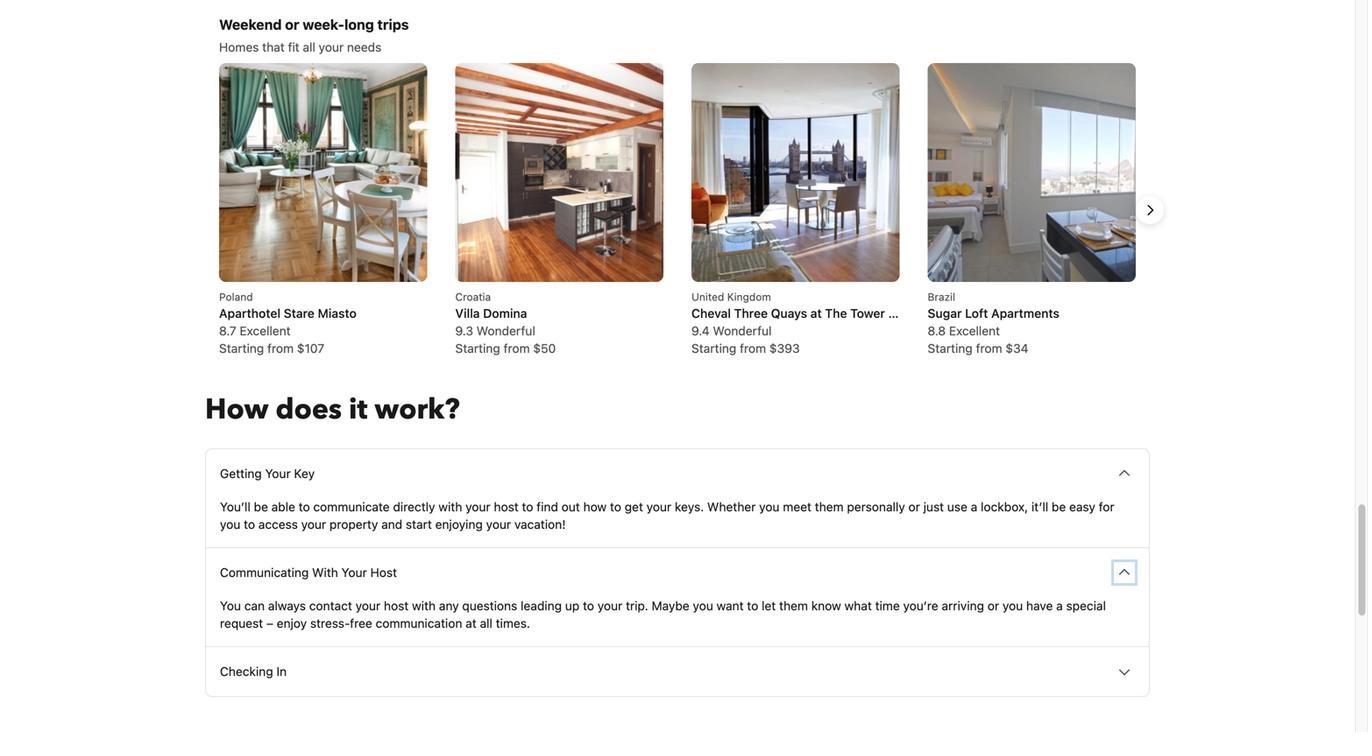 Task type: vqa. For each thing, say whether or not it's contained in the screenshot.


Task type: locate. For each thing, give the bounding box(es) containing it.
from left the $107
[[267, 341, 294, 356]]

1 horizontal spatial a
[[1056, 599, 1063, 614]]

$50
[[533, 341, 556, 356]]

how
[[583, 500, 607, 515]]

your left trip.
[[598, 599, 623, 614]]

work?
[[375, 391, 460, 429]]

your down the week-
[[319, 40, 344, 54]]

1 vertical spatial a
[[1056, 599, 1063, 614]]

4 from from the left
[[976, 341, 1002, 356]]

weekend
[[219, 16, 282, 33]]

or inside the weekend or week-long trips homes that fit all your needs
[[285, 16, 299, 33]]

0 vertical spatial them
[[815, 500, 844, 515]]

starting down 9.3 wonderful
[[455, 341, 500, 356]]

that
[[262, 40, 285, 54]]

starting
[[219, 341, 264, 356], [455, 341, 500, 356], [692, 341, 736, 356], [928, 341, 973, 356]]

your right access
[[301, 518, 326, 532]]

domina
[[483, 306, 527, 321]]

1 starting from the left
[[219, 341, 264, 356]]

them
[[815, 500, 844, 515], [779, 599, 808, 614]]

0 horizontal spatial with
[[412, 599, 436, 614]]

a right "use"
[[971, 500, 978, 515]]

your inside dropdown button
[[341, 566, 367, 580]]

start
[[406, 518, 432, 532]]

be left 'able'
[[254, 500, 268, 515]]

poland
[[219, 291, 253, 303]]

can
[[244, 599, 265, 614]]

in
[[276, 665, 287, 679]]

8.8 excellent
[[928, 324, 1000, 338]]

host
[[494, 500, 519, 515], [384, 599, 409, 614]]

does
[[276, 391, 342, 429]]

them inside you can always contact your host with any questions leading up to your trip. maybe you want to let them know what time you're arriving or you have a special request – enjoy stress-free communication at all times.
[[779, 599, 808, 614]]

all
[[303, 40, 315, 54], [480, 617, 493, 631]]

2 from from the left
[[504, 341, 530, 356]]

0 vertical spatial all
[[303, 40, 315, 54]]

4 starting from the left
[[928, 341, 973, 356]]

villa
[[455, 306, 480, 321]]

1 vertical spatial or
[[909, 500, 920, 515]]

1 vertical spatial host
[[384, 599, 409, 614]]

1 from from the left
[[267, 341, 294, 356]]

croatia
[[455, 291, 491, 303]]

0 vertical spatial or
[[285, 16, 299, 33]]

apartments
[[991, 306, 1060, 321]]

you left meet
[[759, 500, 780, 515]]

them right the let
[[779, 599, 808, 614]]

for
[[1099, 500, 1115, 515]]

out
[[562, 500, 580, 515]]

be right it'll in the bottom of the page
[[1052, 500, 1066, 515]]

quays
[[771, 306, 807, 321]]

$34
[[1006, 341, 1029, 356]]

or left just
[[909, 500, 920, 515]]

to down "you'll"
[[244, 518, 255, 532]]

you'll
[[220, 500, 250, 515]]

all down the questions
[[480, 617, 493, 631]]

fit
[[288, 40, 299, 54]]

with inside you can always contact your host with any questions leading up to your trip. maybe you want to let them know what time you're arriving or you have a special request – enjoy stress-free communication at all times.
[[412, 599, 436, 614]]

homes
[[219, 40, 259, 54]]

from
[[267, 341, 294, 356], [504, 341, 530, 356], [740, 341, 766, 356], [976, 341, 1002, 356]]

request
[[220, 617, 263, 631]]

host inside you can always contact your host with any questions leading up to your trip. maybe you want to let them know what time you're arriving or you have a special request – enjoy stress-free communication at all times.
[[384, 599, 409, 614]]

starting down 9.4 wonderful
[[692, 341, 736, 356]]

1 horizontal spatial or
[[909, 500, 920, 515]]

0 horizontal spatial them
[[779, 599, 808, 614]]

them inside "you'll be able to communicate directly with your host to find out how to get your keys. whether you meet them personally or just use a lockbox, it'll be easy for you to access your property and start enjoying your vacation!"
[[815, 500, 844, 515]]

questions
[[462, 599, 517, 614]]

any
[[439, 599, 459, 614]]

you
[[220, 599, 241, 614]]

9.4 wonderful
[[692, 324, 772, 338]]

0 vertical spatial at
[[811, 306, 822, 321]]

a inside "you'll be able to communicate directly with your host to find out how to get your keys. whether you meet them personally or just use a lockbox, it'll be easy for you to access your property and start enjoying your vacation!"
[[971, 500, 978, 515]]

1 vertical spatial them
[[779, 599, 808, 614]]

them right meet
[[815, 500, 844, 515]]

tower
[[850, 306, 885, 321]]

want
[[717, 599, 744, 614]]

a
[[971, 500, 978, 515], [1056, 599, 1063, 614]]

0 horizontal spatial host
[[384, 599, 409, 614]]

from left '$34'
[[976, 341, 1002, 356]]

host up communication
[[384, 599, 409, 614]]

your inside dropdown button
[[265, 467, 291, 481]]

your right with
[[341, 566, 367, 580]]

1 horizontal spatial at
[[811, 306, 822, 321]]

0 vertical spatial host
[[494, 500, 519, 515]]

starting down 8.7 excellent
[[219, 341, 264, 356]]

your right the enjoying
[[486, 518, 511, 532]]

2 horizontal spatial or
[[988, 599, 999, 614]]

0 horizontal spatial at
[[466, 617, 477, 631]]

1 vertical spatial at
[[466, 617, 477, 631]]

keys.
[[675, 500, 704, 515]]

3 starting from the left
[[692, 341, 736, 356]]

always
[[268, 599, 306, 614]]

1 vertical spatial with
[[412, 599, 436, 614]]

1 horizontal spatial be
[[1052, 500, 1066, 515]]

your left 'key'
[[265, 467, 291, 481]]

with up communication
[[412, 599, 436, 614]]

with inside "you'll be able to communicate directly with your host to find out how to get your keys. whether you meet them personally or just use a lockbox, it'll be easy for you to access your property and start enjoying your vacation!"
[[439, 500, 462, 515]]

1 be from the left
[[254, 500, 268, 515]]

needs
[[347, 40, 381, 54]]

at down the questions
[[466, 617, 477, 631]]

1 horizontal spatial them
[[815, 500, 844, 515]]

poland aparthotel stare miasto 8.7 excellent starting from $107
[[219, 291, 357, 356]]

or up fit
[[285, 16, 299, 33]]

your
[[319, 40, 344, 54], [466, 500, 491, 515], [647, 500, 672, 515], [301, 518, 326, 532], [486, 518, 511, 532], [356, 599, 381, 614], [598, 599, 623, 614]]

how
[[205, 391, 269, 429]]

enjoy
[[277, 617, 307, 631]]

1 vertical spatial all
[[480, 617, 493, 631]]

1 horizontal spatial host
[[494, 500, 519, 515]]

0 horizontal spatial all
[[303, 40, 315, 54]]

your right get
[[647, 500, 672, 515]]

at left the
[[811, 306, 822, 321]]

checking
[[220, 665, 273, 679]]

your up the enjoying
[[466, 500, 491, 515]]

able
[[271, 500, 295, 515]]

you left have
[[1003, 599, 1023, 614]]

2 vertical spatial or
[[988, 599, 999, 614]]

united
[[692, 291, 724, 303]]

0 vertical spatial your
[[265, 467, 291, 481]]

at
[[811, 306, 822, 321], [466, 617, 477, 631]]

starting down 8.8 excellent
[[928, 341, 973, 356]]

you
[[759, 500, 780, 515], [220, 518, 240, 532], [693, 599, 713, 614], [1003, 599, 1023, 614]]

1 horizontal spatial all
[[480, 617, 493, 631]]

checking in button
[[206, 648, 1149, 697]]

london
[[903, 306, 947, 321]]

with
[[439, 500, 462, 515], [412, 599, 436, 614]]

sugar
[[928, 306, 962, 321]]

region
[[205, 63, 1164, 358]]

time
[[875, 599, 900, 614]]

2 starting from the left
[[455, 341, 500, 356]]

all right fit
[[303, 40, 315, 54]]

from down 9.3 wonderful
[[504, 341, 530, 356]]

0 vertical spatial with
[[439, 500, 462, 515]]

to left the let
[[747, 599, 758, 614]]

what
[[845, 599, 872, 614]]

all inside you can always contact your host with any questions leading up to your trip. maybe you want to let them know what time you're arriving or you have a special request – enjoy stress-free communication at all times.
[[480, 617, 493, 631]]

0 horizontal spatial or
[[285, 16, 299, 33]]

how does it work? element
[[205, 449, 1150, 698]]

host up vacation!
[[494, 500, 519, 515]]

1 horizontal spatial with
[[439, 500, 462, 515]]

with up the enjoying
[[439, 500, 462, 515]]

$107
[[297, 341, 324, 356]]

0 vertical spatial a
[[971, 500, 978, 515]]

a right have
[[1056, 599, 1063, 614]]

let
[[762, 599, 776, 614]]

1 vertical spatial your
[[341, 566, 367, 580]]

1 horizontal spatial your
[[341, 566, 367, 580]]

special
[[1066, 599, 1106, 614]]

from down 9.4 wonderful
[[740, 341, 766, 356]]

0 horizontal spatial be
[[254, 500, 268, 515]]

enjoying
[[435, 518, 483, 532]]

to left get
[[610, 500, 621, 515]]

0 horizontal spatial your
[[265, 467, 291, 481]]

get
[[625, 500, 643, 515]]

the
[[825, 306, 847, 321]]

to
[[299, 500, 310, 515], [522, 500, 533, 515], [610, 500, 621, 515], [244, 518, 255, 532], [583, 599, 594, 614], [747, 599, 758, 614]]

or inside "you'll be able to communicate directly with your host to find out how to get your keys. whether you meet them personally or just use a lockbox, it'll be easy for you to access your property and start enjoying your vacation!"
[[909, 500, 920, 515]]

0 horizontal spatial a
[[971, 500, 978, 515]]

3 from from the left
[[740, 341, 766, 356]]

maybe
[[652, 599, 690, 614]]

or right arriving
[[988, 599, 999, 614]]

croatia villa domina 9.3 wonderful starting from $50
[[455, 291, 556, 356]]

2 be from the left
[[1052, 500, 1066, 515]]



Task type: describe. For each thing, give the bounding box(es) containing it.
to right up
[[583, 599, 594, 614]]

free
[[350, 617, 372, 631]]

easy
[[1069, 500, 1096, 515]]

you left want
[[693, 599, 713, 614]]

three
[[734, 306, 768, 321]]

getting
[[220, 467, 262, 481]]

weekend or week-long trips homes that fit all your needs
[[219, 16, 409, 54]]

of
[[888, 306, 900, 321]]

key
[[294, 467, 315, 481]]

communicate
[[313, 500, 390, 515]]

getting your key
[[220, 467, 315, 481]]

9.3 wonderful
[[455, 324, 535, 338]]

getting your key button
[[206, 450, 1149, 499]]

you down "you'll"
[[220, 518, 240, 532]]

to right 'able'
[[299, 500, 310, 515]]

with for host
[[412, 599, 436, 614]]

you can always contact your host with any questions leading up to your trip. maybe you want to let them know what time you're arriving or you have a special request – enjoy stress-free communication at all times.
[[220, 599, 1106, 631]]

united kingdom cheval three quays at the tower of london 9.4 wonderful starting from $393
[[692, 291, 947, 356]]

from inside united kingdom cheval three quays at the tower of london 9.4 wonderful starting from $393
[[740, 341, 766, 356]]

stress-
[[310, 617, 350, 631]]

meet
[[783, 500, 812, 515]]

communicating with your host button
[[206, 549, 1149, 598]]

personally
[[847, 500, 905, 515]]

or inside you can always contact your host with any questions leading up to your trip. maybe you want to let them know what time you're arriving or you have a special request – enjoy stress-free communication at all times.
[[988, 599, 999, 614]]

lockbox,
[[981, 500, 1028, 515]]

leading
[[521, 599, 562, 614]]

your inside the weekend or week-long trips homes that fit all your needs
[[319, 40, 344, 54]]

region containing aparthotel stare miasto
[[205, 63, 1164, 358]]

communicating
[[220, 566, 309, 580]]

just
[[924, 500, 944, 515]]

starting inside united kingdom cheval three quays at the tower of london 9.4 wonderful starting from $393
[[692, 341, 736, 356]]

arriving
[[942, 599, 984, 614]]

from inside poland aparthotel stare miasto 8.7 excellent starting from $107
[[267, 341, 294, 356]]

starting inside brazil sugar loft apartments 8.8 excellent starting from $34
[[928, 341, 973, 356]]

with
[[312, 566, 338, 580]]

access
[[258, 518, 298, 532]]

aparthotel
[[219, 306, 281, 321]]

stare
[[284, 306, 315, 321]]

all inside the weekend or week-long trips homes that fit all your needs
[[303, 40, 315, 54]]

brazil
[[928, 291, 955, 303]]

whether
[[707, 500, 756, 515]]

property
[[329, 518, 378, 532]]

to left find
[[522, 500, 533, 515]]

communication
[[376, 617, 462, 631]]

it'll
[[1032, 500, 1048, 515]]

starting inside croatia villa domina 9.3 wonderful starting from $50
[[455, 341, 500, 356]]

vacation!
[[514, 518, 566, 532]]

at inside you can always contact your host with any questions leading up to your trip. maybe you want to let them know what time you're arriving or you have a special request – enjoy stress-free communication at all times.
[[466, 617, 477, 631]]

have
[[1026, 599, 1053, 614]]

cheval
[[692, 306, 731, 321]]

–
[[266, 617, 273, 631]]

use
[[947, 500, 968, 515]]

directly
[[393, 500, 435, 515]]

$393
[[769, 341, 800, 356]]

miasto
[[318, 306, 357, 321]]

find
[[537, 500, 558, 515]]

how does it work?
[[205, 391, 460, 429]]

know
[[811, 599, 841, 614]]

from inside croatia villa domina 9.3 wonderful starting from $50
[[504, 341, 530, 356]]

you're
[[903, 599, 938, 614]]

8.7 excellent
[[219, 324, 291, 338]]

contact
[[309, 599, 352, 614]]

loft
[[965, 306, 988, 321]]

at inside united kingdom cheval three quays at the tower of london 9.4 wonderful starting from $393
[[811, 306, 822, 321]]

you'll be able to communicate directly with your host to find out how to get your keys. whether you meet them personally or just use a lockbox, it'll be easy for you to access your property and start enjoying your vacation!
[[220, 500, 1115, 532]]

it
[[349, 391, 368, 429]]

host
[[370, 566, 397, 580]]

kingdom
[[727, 291, 771, 303]]

brazil sugar loft apartments 8.8 excellent starting from $34
[[928, 291, 1060, 356]]

communicating with your host
[[220, 566, 397, 580]]

and
[[381, 518, 402, 532]]

week-
[[303, 16, 344, 33]]

times.
[[496, 617, 530, 631]]

checking in
[[220, 665, 287, 679]]

starting inside poland aparthotel stare miasto 8.7 excellent starting from $107
[[219, 341, 264, 356]]

with for directly
[[439, 500, 462, 515]]

a inside you can always contact your host with any questions leading up to your trip. maybe you want to let them know what time you're arriving or you have a special request – enjoy stress-free communication at all times.
[[1056, 599, 1063, 614]]

host inside "you'll be able to communicate directly with your host to find out how to get your keys. whether you meet them personally or just use a lockbox, it'll be easy for you to access your property and start enjoying your vacation!"
[[494, 500, 519, 515]]

long
[[344, 16, 374, 33]]

from inside brazil sugar loft apartments 8.8 excellent starting from $34
[[976, 341, 1002, 356]]

up
[[565, 599, 580, 614]]

your up free
[[356, 599, 381, 614]]

trip.
[[626, 599, 648, 614]]



